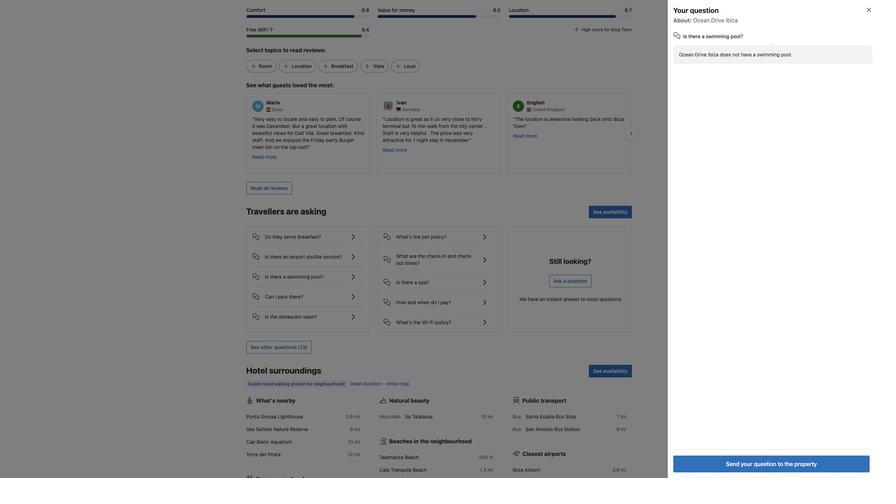 Task type: vqa. For each thing, say whether or not it's contained in the screenshot.
the "Closest airports"
yes



Task type: locate. For each thing, give the bounding box(es) containing it.
10 mi
[[481, 414, 493, 420], [348, 439, 360, 445]]

" inside " location is great as it us very close to ferry terminal but 15 min walk from the city center . staff is very helpful . the price was very attractive for 1 night stay in november
[[383, 116, 385, 122]]

town inside " the location is awesome looking back onto ibiza town
[[513, 123, 525, 129]]

gin
[[265, 144, 273, 150]]

1 vertical spatial swimming
[[757, 52, 780, 57]]

. right center
[[484, 123, 486, 129]]

questions left (13)
[[274, 344, 297, 350]]

town down 8.7
[[621, 27, 632, 32]]

the
[[515, 116, 524, 122], [430, 130, 439, 136]]

do they serve breakfast? button
[[252, 227, 363, 241]]

read more button for " the location is awesome looking back onto ibiza town
[[513, 132, 537, 140]]

read down e
[[513, 133, 524, 139]]

2 see availability from the top
[[593, 368, 628, 374]]

looking?
[[563, 257, 591, 265]]

see availability button for hotel surroundings
[[589, 365, 632, 378]]

1 vertical spatial the
[[430, 130, 439, 136]]

beach up cala tranquila beach
[[405, 454, 419, 460]]

and
[[265, 137, 274, 143]]

2 see availability button from the top
[[589, 365, 632, 378]]

policy? inside button
[[431, 234, 447, 240]]

value for money
[[378, 7, 415, 13]]

and down "what's the pet policy?" button
[[447, 253, 456, 259]]

3.9 mi
[[612, 467, 626, 473]]

the up 'stay'
[[430, 130, 439, 136]]

8.0
[[493, 7, 500, 13]]

the left "wi-"
[[413, 319, 421, 325]]

they
[[272, 234, 282, 240]]

surroundings
[[269, 366, 321, 375]]

is down united kingdom on the right top
[[544, 116, 548, 122]]

read for " the location is awesome looking back onto ibiza town
[[513, 133, 524, 139]]

1.3 mi
[[480, 467, 493, 473]]

2 horizontal spatial "
[[513, 116, 515, 122]]

1 vertical spatial is there a swimming pool?
[[265, 274, 323, 280]]

is for is there an airport shuttle service? button
[[265, 254, 269, 260]]

0.6 mi
[[346, 414, 360, 420]]

" down united kingdom image
[[525, 123, 527, 129]]

0 horizontal spatial easy
[[266, 116, 276, 122]]

" for " the location is awesome looking back onto ibiza town
[[513, 116, 515, 122]]

2 vertical spatial more
[[265, 154, 277, 160]]

1 vertical spatial pool?
[[311, 274, 323, 280]]

1 availability from the top
[[603, 209, 628, 215]]

read more button down gin
[[252, 154, 277, 161]]

1 horizontal spatial was
[[453, 130, 462, 136]]

the inside " location is great as it us very close to ferry terminal but 15 min walk from the city center . staff is very helpful . the price was very attractive for 1 night stay in november
[[430, 130, 439, 136]]

is the restaurant open?
[[265, 314, 317, 320]]

more for very easy to locate and easy to park. of course it was december. but a great location with beautiful views  for dalt vila. great breakfast. kind staff. and we enjoyed the friday party burger meet gin on the top roof.
[[265, 154, 277, 160]]

1 vertical spatial in
[[442, 253, 446, 259]]

high score for ibiza town
[[582, 27, 632, 32]]

what's down how
[[396, 319, 412, 325]]

0 vertical spatial see availability button
[[589, 206, 632, 218]]

is inside is the restaurant open? 'button'
[[265, 314, 269, 320]]

is inside " the location is awesome looking back onto ibiza town
[[544, 116, 548, 122]]

1 horizontal spatial very
[[441, 116, 451, 122]]

read more for " location is great as it us very close to ferry terminal but 15 min walk from the city center . staff is very helpful . the price was very attractive for 1 night stay in november
[[383, 147, 407, 153]]

the inside " the location is awesome looking back onto ibiza town
[[515, 116, 524, 122]]

0 horizontal spatial was
[[256, 123, 265, 129]]

have inside your question dialog
[[741, 52, 752, 57]]

0 horizontal spatial questions
[[274, 344, 297, 350]]

is there a spa?
[[396, 279, 429, 285]]

0 horizontal spatial town
[[513, 123, 525, 129]]

see
[[246, 82, 256, 88], [593, 209, 602, 215], [250, 344, 259, 350], [593, 368, 602, 374]]

locate
[[284, 116, 297, 122]]

drive left does at the right of page
[[695, 52, 707, 57]]

are for the
[[409, 253, 417, 259]]

pirata
[[268, 451, 281, 457]]

2 vertical spatial "
[[308, 144, 310, 150]]

read more for " very easy to locate and easy to park. of course it was december. but a great location with beautiful views  for dalt vila. great breakfast. kind staff. and we enjoyed the friday party burger meet gin on the top roof.
[[252, 154, 277, 160]]

but
[[292, 123, 300, 129]]

2 horizontal spatial more
[[526, 133, 537, 139]]

in down "what's the pet policy?" button
[[442, 253, 446, 259]]

0 vertical spatial location
[[525, 116, 543, 122]]

1 see availability button from the top
[[589, 206, 632, 218]]

of
[[339, 116, 344, 122]]

ocean drive ibiza does not have a swimming pool.
[[679, 52, 792, 57]]

is down out
[[396, 279, 400, 285]]

2 horizontal spatial "
[[525, 123, 527, 129]]

1 horizontal spatial the
[[515, 116, 524, 122]]

is up but
[[405, 116, 409, 122]]

there for "is there a spa?" "button"
[[401, 279, 413, 285]]

1 vertical spatial location
[[319, 123, 337, 129]]

staff.
[[252, 137, 264, 143]]

0 horizontal spatial swimming
[[287, 274, 310, 280]]

0 horizontal spatial are
[[286, 206, 299, 216]]

" for of
[[308, 144, 310, 150]]

read more button down attractive
[[383, 147, 407, 154]]

see availability button for travellers are asking
[[589, 206, 632, 218]]

public transport
[[522, 397, 566, 404]]

swimming left pool.
[[757, 52, 780, 57]]

1 vertical spatial what's
[[396, 319, 412, 325]]

pool? up can i park there? button
[[311, 274, 323, 280]]

there left spa?
[[401, 279, 413, 285]]

is for is the restaurant open? 'button'
[[265, 314, 269, 320]]

0 horizontal spatial check-
[[426, 253, 442, 259]]

1 vertical spatial read more
[[383, 147, 407, 153]]

the inside what are the check-in and check- out times?
[[418, 253, 425, 259]]

location down "park."
[[319, 123, 337, 129]]

travellers
[[246, 206, 284, 216]]

1 " from the left
[[252, 116, 254, 122]]

2 " from the left
[[383, 116, 385, 122]]

this is a carousel with rotating slides. it displays featured reviews of the property. use next and previous buttons to navigate. region
[[241, 90, 637, 176]]

is down can
[[265, 314, 269, 320]]

2 horizontal spatial location
[[509, 7, 529, 13]]

is down do
[[265, 254, 269, 260]]

the left restaurant
[[270, 314, 277, 320]]

2 vertical spatial swimming
[[287, 274, 310, 280]]

1 vertical spatial town
[[513, 123, 525, 129]]

2 horizontal spatial and
[[447, 253, 456, 259]]

0 horizontal spatial read more
[[252, 154, 277, 160]]

see availability
[[593, 209, 628, 215], [593, 368, 628, 374]]

read more button
[[513, 132, 537, 140], [383, 147, 407, 154], [252, 154, 277, 161]]

read more down united kingdom image
[[513, 133, 537, 139]]

a right the 'ask'
[[563, 278, 566, 284]]

pay?
[[440, 299, 451, 305]]

pool? inside button
[[311, 274, 323, 280]]

airport
[[290, 254, 305, 260]]

is up can
[[265, 274, 269, 280]]

what's inside "what's the pet policy?" button
[[396, 234, 412, 240]]

1 horizontal spatial read more button
[[383, 147, 407, 154]]

is up attractive
[[395, 130, 398, 136]]

a right but
[[301, 123, 304, 129]]

drive inside "your question about: ocean drive ibiza"
[[711, 17, 724, 23]]

0 horizontal spatial "
[[308, 144, 310, 150]]

do
[[431, 299, 437, 305]]

kingdom
[[547, 107, 564, 112]]

to left the property
[[778, 461, 783, 467]]

the up roof. at the top left of the page
[[302, 137, 309, 143]]

and inside button
[[408, 299, 416, 305]]

0 vertical spatial it
[[430, 116, 433, 122]]

1 horizontal spatial drive
[[711, 17, 724, 23]]

is for is there a swimming pool? button
[[265, 274, 269, 280]]

1 vertical spatial an
[[540, 296, 545, 302]]

3 " from the left
[[513, 116, 515, 122]]

and inside what are the check-in and check- out times?
[[447, 253, 456, 259]]

for left 1
[[405, 137, 412, 143]]

2 horizontal spatial read more button
[[513, 132, 537, 140]]

stop
[[566, 414, 576, 420]]

to inside button
[[778, 461, 783, 467]]

ocean right about:
[[693, 17, 710, 23]]

1 vertical spatial see availability
[[593, 368, 628, 374]]

. down walk
[[428, 130, 429, 136]]

is down about:
[[683, 33, 687, 39]]

and up but
[[299, 116, 307, 122]]

it inside " location is great as it us very close to ferry terminal but 15 min walk from the city center . staff is very helpful . the price was very attractive for 1 night stay in november
[[430, 116, 433, 122]]

0 vertical spatial great
[[410, 116, 422, 122]]

question for send your question to the property
[[754, 461, 776, 467]]

are
[[286, 206, 299, 216], [409, 253, 417, 259]]

1 horizontal spatial i
[[438, 299, 439, 305]]

the down close
[[450, 123, 458, 129]]

1 easy from the left
[[266, 116, 276, 122]]

2 horizontal spatial very
[[463, 130, 473, 136]]

more down united kingdom image
[[526, 133, 537, 139]]

was
[[256, 123, 265, 129], [453, 130, 462, 136]]

i right do
[[438, 299, 439, 305]]

ibiza left airport
[[513, 467, 523, 473]]

a right not
[[753, 52, 756, 57]]

room
[[259, 63, 272, 69]]

for up enjoyed in the top of the page
[[287, 130, 294, 136]]

dalt
[[295, 130, 304, 136]]

more down attractive
[[395, 147, 407, 153]]

read down meet
[[252, 154, 264, 160]]

to left "park."
[[320, 116, 325, 122]]

are left asking
[[286, 206, 299, 216]]

" down center
[[469, 137, 471, 143]]

value
[[378, 7, 390, 13]]

it down very
[[252, 123, 255, 129]]

read all reviews button
[[246, 182, 292, 195]]

a left spa?
[[414, 279, 417, 285]]

0 horizontal spatial read more button
[[252, 154, 277, 161]]

night
[[417, 137, 428, 143]]

question right your
[[754, 461, 776, 467]]

is inside is there an airport shuttle service? button
[[265, 254, 269, 260]]

read more
[[513, 133, 537, 139], [383, 147, 407, 153], [252, 154, 277, 160]]

topics
[[265, 47, 282, 53]]

lighthouse
[[278, 414, 303, 420]]

there down about:
[[688, 33, 701, 39]]

what's inside "what's the wi-fi policy?" "button"
[[396, 319, 412, 325]]

see other questions (13) button
[[246, 341, 312, 354]]

spain
[[272, 107, 283, 112]]

1 horizontal spatial an
[[540, 296, 545, 302]]

0 horizontal spatial location
[[292, 63, 312, 69]]

english
[[527, 100, 545, 106]]

great up 15
[[410, 116, 422, 122]]

ask
[[553, 278, 562, 284]]

location right 8.0
[[509, 7, 529, 13]]

1 horizontal spatial more
[[395, 147, 407, 153]]

policy? right pet
[[431, 234, 447, 240]]

very up from
[[441, 116, 451, 122]]

question for ask a question
[[567, 278, 587, 284]]

questions inside 'button'
[[274, 344, 297, 350]]

i right can
[[275, 294, 276, 300]]

an left instant
[[540, 296, 545, 302]]

looking
[[572, 116, 588, 122]]

an left 'airport'
[[283, 254, 289, 260]]

tranquila
[[391, 467, 411, 473]]

1 vertical spatial are
[[409, 253, 417, 259]]

location inside " location is great as it us very close to ferry terminal but 15 min walk from the city center . staff is very helpful . the price was very attractive for 1 night stay in november
[[385, 116, 404, 122]]

reviews
[[270, 185, 288, 191]]

a inside " very easy to locate and easy to park. of course it was december. but a great location with beautiful views  for dalt vila. great breakfast. kind staff. and we enjoyed the friday party burger meet gin on the top roof.
[[301, 123, 304, 129]]

1 horizontal spatial location
[[385, 116, 404, 122]]

can
[[265, 294, 274, 300]]

most:
[[319, 82, 334, 88]]

0 vertical spatial in
[[440, 137, 444, 143]]

mi for torre del pirata
[[354, 451, 360, 457]]

an for airport
[[283, 254, 289, 260]]

and for locate
[[299, 116, 307, 122]]

there inside "button"
[[401, 279, 413, 285]]

beach
[[405, 454, 419, 460], [413, 467, 427, 473]]

0 horizontal spatial the
[[430, 130, 439, 136]]

2 horizontal spatial is
[[544, 116, 548, 122]]

location up terminal at the left top of page
[[385, 116, 404, 122]]

1 vertical spatial was
[[453, 130, 462, 136]]

price
[[440, 130, 452, 136]]

2 availability from the top
[[603, 368, 628, 374]]

can i park there?
[[265, 294, 303, 300]]

what's
[[396, 234, 412, 240], [396, 319, 412, 325], [256, 397, 275, 404]]

0 vertical spatial question
[[690, 6, 719, 14]]

is there a swimming pool? inside button
[[265, 274, 323, 280]]

swimming up can i park there? button
[[287, 274, 310, 280]]

is there an airport shuttle service? button
[[252, 247, 363, 261]]

torre
[[246, 451, 258, 457]]

1 horizontal spatial swimming
[[706, 33, 729, 39]]

great up "vila."
[[305, 123, 317, 129]]

see inside 'button'
[[250, 344, 259, 350]]

1 horizontal spatial question
[[690, 6, 719, 14]]

in right 'stay'
[[440, 137, 444, 143]]

0 vertical spatial "
[[525, 123, 527, 129]]

read more for " the location is awesome looking back onto ibiza town
[[513, 133, 537, 139]]

2 horizontal spatial read more
[[513, 133, 537, 139]]

beauty
[[411, 397, 429, 404]]

station
[[564, 426, 580, 432]]

are inside what are the check-in and check- out times?
[[409, 253, 417, 259]]

1 horizontal spatial are
[[409, 253, 417, 259]]

1 horizontal spatial town
[[621, 27, 632, 32]]

" down "vila."
[[308, 144, 310, 150]]

ibiza right onto
[[613, 116, 624, 122]]

read more down gin
[[252, 154, 277, 160]]

1 vertical spatial availability
[[603, 368, 628, 374]]

availability for hotel surroundings
[[603, 368, 628, 374]]

it inside " very easy to locate and easy to park. of course it was december. but a great location with beautiful views  for dalt vila. great breakfast. kind staff. and we enjoyed the friday party burger meet gin on the top roof.
[[252, 123, 255, 129]]

what's up what
[[396, 234, 412, 240]]

0 vertical spatial read more
[[513, 133, 537, 139]]

0 horizontal spatial location
[[319, 123, 337, 129]]

drive
[[711, 17, 724, 23], [695, 52, 707, 57]]

is there a swimming pool?
[[683, 33, 743, 39], [265, 274, 323, 280]]

500 ft
[[479, 454, 493, 460]]

0 horizontal spatial an
[[283, 254, 289, 260]]

0 horizontal spatial pool?
[[311, 274, 323, 280]]

read inside read all reviews button
[[250, 185, 262, 191]]

have right we
[[528, 296, 539, 302]]

send
[[726, 461, 739, 467]]

0 vertical spatial policy?
[[431, 234, 447, 240]]

to up city
[[465, 116, 470, 122]]

your question about: ocean drive ibiza
[[673, 6, 738, 23]]

2 horizontal spatial swimming
[[757, 52, 780, 57]]

2 vertical spatial what's
[[256, 397, 275, 404]]

1 horizontal spatial pool?
[[731, 33, 743, 39]]

pool?
[[731, 33, 743, 39], [311, 274, 323, 280]]

the right beaches
[[420, 438, 429, 444]]

read
[[290, 47, 302, 53]]

ibiza inside "your question about: ocean drive ibiza"
[[726, 17, 738, 23]]

is inside is there a swimming pool? button
[[265, 274, 269, 280]]

" inside " the location is awesome looking back onto ibiza town
[[513, 116, 515, 122]]

1 vertical spatial and
[[447, 253, 456, 259]]

0 vertical spatial beach
[[405, 454, 419, 460]]

have right not
[[741, 52, 752, 57]]

swimming up does at the right of page
[[706, 33, 729, 39]]

in
[[440, 137, 444, 143], [442, 253, 446, 259], [414, 438, 419, 444]]

location inside " very easy to locate and easy to park. of course it was december. but a great location with beautiful views  for dalt vila. great breakfast. kind staff. and we enjoyed the friday party burger meet gin on the top roof.
[[319, 123, 337, 129]]

0 horizontal spatial more
[[265, 154, 277, 160]]

0 vertical spatial what's
[[396, 234, 412, 240]]

pet
[[422, 234, 429, 240]]

beach right tranquila
[[413, 467, 427, 473]]

more down gin
[[265, 154, 277, 160]]

10
[[481, 414, 486, 420], [348, 439, 353, 445]]

santa
[[526, 414, 539, 420]]

and inside " very easy to locate and easy to park. of course it was december. but a great location with beautiful views  for dalt vila. great breakfast. kind staff. and we enjoyed the friday party burger meet gin on the top roof.
[[299, 116, 307, 122]]

1 see availability from the top
[[593, 209, 628, 215]]

1 horizontal spatial 10
[[481, 414, 486, 420]]

more for location is great as it us very close to ferry terminal but 15 min walk from the city center . staff is very helpful . the price was very attractive for 1 night stay in november
[[395, 147, 407, 153]]

talamanca beach
[[379, 454, 419, 460]]

1 horizontal spatial and
[[408, 299, 416, 305]]

location down united kingdom image
[[525, 116, 543, 122]]

comfort 8.8 meter
[[246, 15, 369, 18]]

read more button down united kingdom image
[[513, 132, 537, 140]]

a down "your question about: ocean drive ibiza" at the top of the page
[[702, 33, 705, 39]]

0 vertical spatial 10 mi
[[481, 414, 493, 420]]

1 vertical spatial beach
[[413, 467, 427, 473]]

drive up does at the right of page
[[711, 17, 724, 23]]

is inside "is there a spa?" "button"
[[396, 279, 400, 285]]

0 vertical spatial more
[[526, 133, 537, 139]]

ibiza up 'ocean drive ibiza does not have a swimming pool.'
[[726, 17, 738, 23]]

reserve
[[290, 426, 308, 432]]

punta grossa lighthouse
[[246, 414, 303, 420]]

are up "times?"
[[409, 253, 417, 259]]

the left the property
[[784, 461, 793, 467]]

swimming inside button
[[287, 274, 310, 280]]

the right on
[[281, 144, 288, 150]]

0 vertical spatial the
[[515, 116, 524, 122]]

1 vertical spatial 10 mi
[[348, 439, 360, 445]]

mi for ses salines nature reserve
[[354, 426, 360, 432]]

wi-
[[422, 319, 430, 325]]

" for " location is great as it us very close to ferry terminal but 15 min walk from the city center . staff is very helpful . the price was very attractive for 1 night stay in november
[[383, 116, 385, 122]]

the inside 'button'
[[270, 314, 277, 320]]

6 mi
[[350, 426, 360, 432]]

0 vertical spatial an
[[283, 254, 289, 260]]

there up can
[[270, 274, 282, 280]]

policy? right fi
[[435, 319, 451, 325]]

answer
[[563, 296, 579, 302]]

city
[[459, 123, 467, 129]]

1 horizontal spatial check-
[[457, 253, 473, 259]]

" inside " very easy to locate and easy to park. of course it was december. but a great location with beautiful views  for dalt vila. great breakfast. kind staff. and we enjoyed the friday party burger meet gin on the top roof.
[[252, 116, 254, 122]]

2 vertical spatial read more
[[252, 154, 277, 160]]

location down read
[[292, 63, 312, 69]]

awesome
[[549, 116, 571, 122]]

policy? inside "button"
[[435, 319, 451, 325]]

1 vertical spatial question
[[567, 278, 587, 284]]

great inside " location is great as it us very close to ferry terminal but 15 min walk from the city center . staff is very helpful . the price was very attractive for 1 night stay in november
[[410, 116, 422, 122]]

there
[[688, 33, 701, 39], [270, 254, 282, 260], [270, 274, 282, 280], [401, 279, 413, 285]]

" very easy to locate and easy to park. of course it was december. but a great location with beautiful views  for dalt vila. great breakfast. kind staff. and we enjoyed the friday party burger meet gin on the top roof.
[[252, 116, 364, 150]]

meet
[[252, 144, 264, 150]]

1 horizontal spatial questions
[[599, 296, 621, 302]]

very down city
[[463, 130, 473, 136]]

0 vertical spatial are
[[286, 206, 299, 216]]

ocean inside "your question about: ocean drive ibiza"
[[693, 17, 710, 23]]

the inside your question dialog
[[784, 461, 793, 467]]

was up november
[[453, 130, 462, 136]]

santa eulalia bus stop
[[526, 414, 576, 420]]

1 horizontal spatial is there a swimming pool?
[[683, 33, 743, 39]]

check- down pet
[[426, 253, 442, 259]]

kind
[[354, 130, 364, 136]]

0 horizontal spatial is
[[395, 130, 398, 136]]

0 horizontal spatial "
[[252, 116, 254, 122]]

an inside button
[[283, 254, 289, 260]]

is there a swimming pool? up does at the right of page
[[683, 33, 743, 39]]

0 vertical spatial and
[[299, 116, 307, 122]]

location 8.7 meter
[[509, 15, 632, 18]]

serve
[[284, 234, 296, 240]]

for inside " very easy to locate and easy to park. of course it was december. but a great location with beautiful views  for dalt vila. great breakfast. kind staff. and we enjoyed the friday party burger meet gin on the top roof.
[[287, 130, 294, 136]]

it right as
[[430, 116, 433, 122]]

read more down attractive
[[383, 147, 407, 153]]

the down e
[[515, 116, 524, 122]]

still looking?
[[549, 257, 591, 265]]

1 horizontal spatial "
[[383, 116, 385, 122]]

read down attractive
[[383, 147, 394, 153]]



Task type: describe. For each thing, give the bounding box(es) containing it.
germany image
[[397, 108, 401, 112]]

bus left the station
[[554, 426, 563, 432]]

read for " location is great as it us very close to ferry terminal but 15 min walk from the city center . staff is very helpful . the price was very attractive for 1 night stay in november
[[383, 147, 394, 153]]

1 vertical spatial 10
[[348, 439, 353, 445]]

a inside "button"
[[414, 279, 417, 285]]

1 vertical spatial ocean
[[679, 52, 694, 57]]

(13)
[[298, 344, 307, 350]]

0 vertical spatial location
[[509, 7, 529, 13]]

0 vertical spatial .
[[484, 123, 486, 129]]

what are the check-in and check- out times?
[[396, 253, 473, 266]]

read more button for " location is great as it us very close to ferry terminal but 15 min walk from the city center . staff is very helpful . the price was very attractive for 1 night stay in november
[[383, 147, 407, 154]]

antonio
[[536, 426, 553, 432]]

send your question to the property
[[726, 461, 817, 467]]

8.7
[[625, 7, 632, 13]]

0 horizontal spatial very
[[400, 130, 410, 136]]

torre del pirata
[[246, 451, 281, 457]]

2 easy from the left
[[309, 116, 319, 122]]

property
[[794, 461, 817, 467]]

what's for what's the pet policy?
[[396, 234, 412, 240]]

beaches in the neighbourhood
[[389, 438, 472, 444]]

0 vertical spatial swimming
[[706, 33, 729, 39]]

0.6
[[346, 414, 353, 420]]

cala
[[379, 467, 389, 473]]

3.9
[[612, 467, 619, 473]]

12 mi
[[348, 451, 360, 457]]

eulalia
[[540, 414, 554, 420]]

to up december.
[[278, 116, 282, 122]]

the inside " location is great as it us very close to ferry terminal but 15 min walk from the city center . staff is very helpful . the price was very attractive for 1 night stay in november
[[450, 123, 458, 129]]

was inside " very easy to locate and easy to park. of course it was december. but a great location with beautiful views  for dalt vila. great breakfast. kind staff. and we enjoyed the friday party burger meet gin on the top roof.
[[256, 123, 265, 129]]

how
[[396, 299, 406, 305]]

travellers are asking
[[246, 206, 326, 216]]

ask a question
[[553, 278, 587, 284]]

san
[[526, 426, 534, 432]]

del
[[259, 451, 266, 457]]

back
[[590, 116, 601, 122]]

1.3
[[480, 467, 486, 473]]

1 check- from the left
[[426, 253, 442, 259]]

grossa
[[261, 414, 276, 420]]

breakfast
[[331, 63, 353, 69]]

how and when do i pay? button
[[384, 293, 495, 307]]

great inside " very easy to locate and easy to park. of course it was december. but a great location with beautiful views  for dalt vila. great breakfast. kind staff. and we enjoyed the friday party burger meet gin on the top roof.
[[305, 123, 317, 129]]

location inside " the location is awesome looking back onto ibiza town
[[525, 116, 543, 122]]

" for " very easy to locate and easy to park. of course it was december. but a great location with beautiful views  for dalt vila. great breakfast. kind staff. and we enjoyed the friday party burger meet gin on the top roof.
[[252, 116, 254, 122]]

read more button for " very easy to locate and easy to park. of course it was december. but a great location with beautiful views  for dalt vila. great breakfast. kind staff. and we enjoyed the friday party burger meet gin on the top roof.
[[252, 154, 277, 161]]

out
[[396, 260, 404, 266]]

an for instant
[[540, 296, 545, 302]]

more for the location is awesome looking back onto ibiza town
[[526, 133, 537, 139]]

0 horizontal spatial .
[[428, 130, 429, 136]]

value for money 8.0 meter
[[378, 15, 500, 18]]

" location is great as it us very close to ferry terminal but 15 min walk from the city center . staff is very helpful . the price was very attractive for 1 night stay in november
[[383, 116, 486, 143]]

" for town
[[525, 123, 527, 129]]

us
[[434, 116, 440, 122]]

to left read
[[283, 47, 288, 53]]

2 vertical spatial in
[[414, 438, 419, 444]]

is there a spa? button
[[384, 273, 495, 287]]

we
[[519, 296, 527, 302]]

in inside what are the check-in and check- out times?
[[442, 253, 446, 259]]

0 horizontal spatial have
[[528, 296, 539, 302]]

what's for what's nearby
[[256, 397, 275, 404]]

1 horizontal spatial 10 mi
[[481, 414, 493, 420]]

0 vertical spatial questions
[[599, 296, 621, 302]]

was inside " location is great as it us very close to ferry terminal but 15 min walk from the city center . staff is very helpful . the price was very attractive for 1 night stay in november
[[453, 130, 462, 136]]

spain image
[[266, 108, 270, 112]]

9
[[616, 426, 619, 432]]

what's nearby
[[256, 397, 296, 404]]

what's the pet policy? button
[[384, 227, 495, 241]]

loud
[[404, 63, 415, 69]]

bus left santa
[[513, 414, 521, 420]]

to inside " location is great as it us very close to ferry terminal but 15 min walk from the city center . staff is very helpful . the price was very attractive for 1 night stay in november
[[465, 116, 470, 122]]

" for to
[[469, 137, 471, 143]]

there inside your question dialog
[[688, 33, 701, 39]]

7 mi
[[617, 414, 626, 420]]

punta
[[246, 414, 259, 420]]

0 horizontal spatial drive
[[695, 52, 707, 57]]

see availability for hotel surroundings
[[593, 368, 628, 374]]

beaches
[[389, 438, 412, 444]]

are for asking
[[286, 206, 299, 216]]

mi for cala tranquila beach
[[488, 467, 493, 473]]

do they serve breakfast?
[[265, 234, 321, 240]]

for inside " location is great as it us very close to ferry terminal but 15 min walk from the city center . staff is very helpful . the price was very attractive for 1 night stay in november
[[405, 137, 412, 143]]

free wifi 9.4 meter
[[246, 35, 369, 38]]

what
[[396, 253, 408, 259]]

mi for ibiza airport
[[621, 467, 626, 473]]

6
[[350, 426, 353, 432]]

aquarium
[[270, 439, 292, 445]]

0 vertical spatial 10
[[481, 414, 486, 420]]

bus left stop
[[556, 414, 564, 420]]

bus left san
[[513, 426, 521, 432]]

ibiza left does at the right of page
[[708, 52, 719, 57]]

burger
[[339, 137, 354, 143]]

is there a swimming pool? button
[[252, 267, 363, 281]]

0 vertical spatial town
[[621, 27, 632, 32]]

the left pet
[[413, 234, 421, 240]]

is for "is there a spa?" "button"
[[396, 279, 400, 285]]

question inside "your question about: ocean drive ibiza"
[[690, 6, 719, 14]]

see other questions (13)
[[250, 344, 307, 350]]

the right loved
[[308, 82, 317, 88]]

most
[[587, 296, 598, 302]]

is inside your question dialog
[[683, 33, 687, 39]]

united kingdom image
[[527, 108, 531, 112]]

fi
[[430, 319, 434, 325]]

for right score
[[604, 27, 610, 32]]

can i park there? button
[[252, 287, 363, 301]]

read for " very easy to locate and easy to park. of course it was december. but a great location with beautiful views  for dalt vila. great breakfast. kind staff. and we enjoyed the friday party burger meet gin on the top roof.
[[252, 154, 264, 160]]

your
[[741, 461, 752, 467]]

9 mi
[[616, 426, 626, 432]]

closest
[[522, 451, 543, 457]]

park
[[278, 294, 288, 300]]

loved
[[292, 82, 307, 88]]

" the location is awesome looking back onto ibiza town
[[513, 116, 624, 129]]

beautiful
[[252, 130, 272, 136]]

ses salines nature reserve
[[246, 426, 308, 432]]

500
[[479, 454, 488, 460]]

see what guests loved the most:
[[246, 82, 334, 88]]

ferry
[[471, 116, 482, 122]]

ibiza airport
[[513, 467, 540, 473]]

mi for punta grossa lighthouse
[[354, 414, 360, 420]]

cap
[[246, 439, 255, 445]]

asking
[[301, 206, 326, 216]]

ibiza right score
[[611, 27, 620, 32]]

ibiza inside " the location is awesome looking back onto ibiza town
[[613, 116, 624, 122]]

times?
[[405, 260, 420, 266]]

what are the check-in and check- out times? button
[[384, 247, 495, 267]]

your question dialog
[[657, 0, 878, 478]]

what's for what's the wi-fi policy?
[[396, 319, 412, 325]]

restaurant
[[279, 314, 302, 320]]

natural beauty
[[389, 397, 429, 404]]

pool? inside your question dialog
[[731, 33, 743, 39]]

vila.
[[305, 130, 315, 136]]

there for is there an airport shuttle service? button
[[270, 254, 282, 260]]

there for is there a swimming pool? button
[[270, 274, 282, 280]]

there?
[[289, 294, 303, 300]]

hotel
[[246, 366, 267, 375]]

1 horizontal spatial is
[[405, 116, 409, 122]]

for right value
[[392, 7, 398, 13]]

0 horizontal spatial i
[[275, 294, 276, 300]]

2 check- from the left
[[457, 253, 473, 259]]

the inside "button"
[[413, 319, 421, 325]]

party
[[326, 137, 338, 143]]

what's the pet policy?
[[396, 234, 447, 240]]

staff
[[383, 130, 393, 136]]

see availability for travellers are asking
[[593, 209, 628, 215]]

natural
[[389, 397, 409, 404]]

and for in
[[447, 253, 456, 259]]

helpful
[[411, 130, 426, 136]]

in inside " location is great as it us very close to ferry terminal but 15 min walk from the city center . staff is very helpful . the price was very attractive for 1 night stay in november
[[440, 137, 444, 143]]

a up can i park there?
[[283, 274, 286, 280]]

airport
[[525, 467, 540, 473]]

germany
[[402, 107, 420, 112]]

talamanca
[[379, 454, 404, 460]]

mi for cap blanc aquarium
[[354, 439, 360, 445]]

availability for travellers are asking
[[603, 209, 628, 215]]

0 horizontal spatial 10 mi
[[348, 439, 360, 445]]

to left most
[[581, 296, 585, 302]]

15
[[411, 123, 416, 129]]

spa?
[[418, 279, 429, 285]]

money
[[399, 7, 415, 13]]

breakfast?
[[297, 234, 321, 240]]

is there a swimming pool? inside your question dialog
[[683, 33, 743, 39]]



